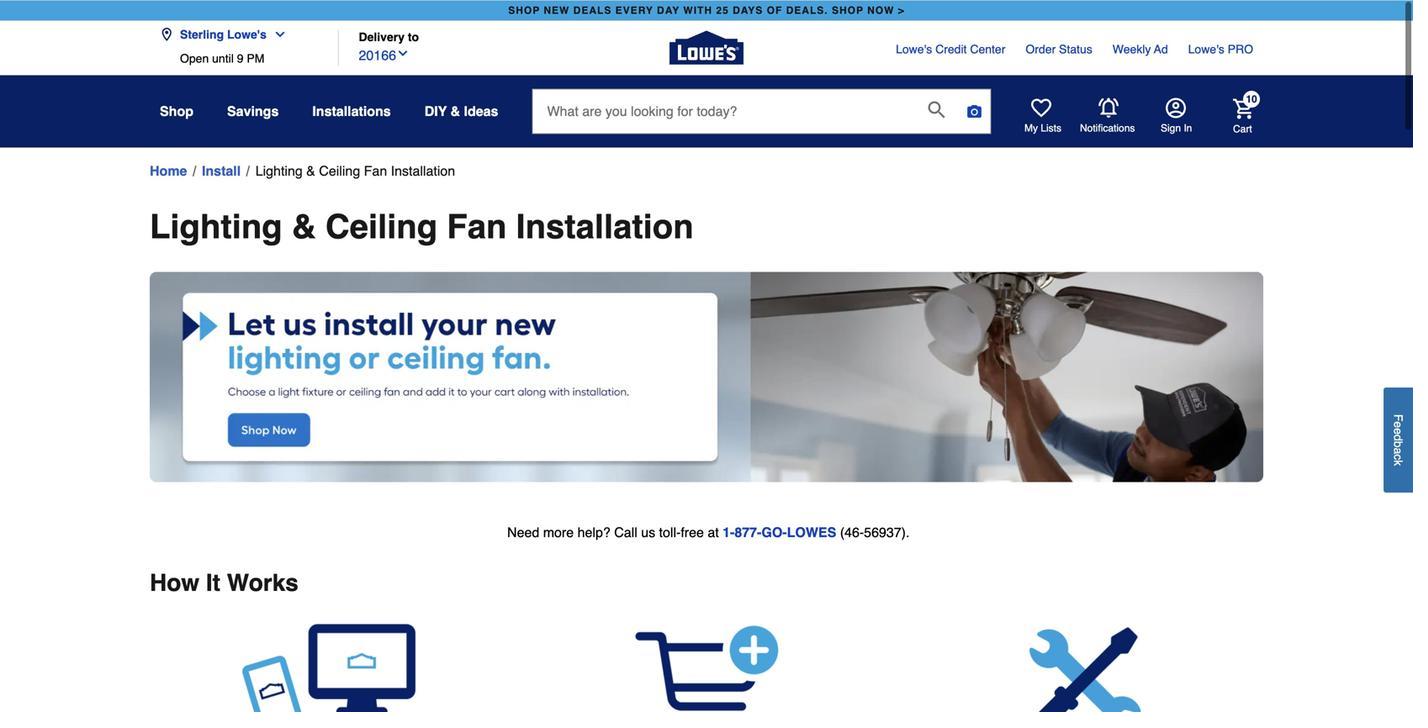 Task type: describe. For each thing, give the bounding box(es) containing it.
home link
[[150, 161, 187, 181]]

call
[[614, 524, 637, 540]]

status
[[1059, 42, 1092, 56]]

every
[[615, 4, 653, 16]]

savings button
[[227, 96, 279, 126]]

works
[[227, 569, 298, 596]]

light blue and dark blue hand tool icons. image
[[909, 623, 1260, 712]]

help?
[[578, 524, 610, 540]]

sterling lowe's
[[180, 27, 267, 41]]

f
[[1392, 415, 1405, 422]]

chevron down image
[[396, 46, 410, 60]]

(46-
[[840, 524, 864, 540]]

diy & ideas
[[425, 103, 498, 119]]

f e e d b a c k
[[1392, 415, 1405, 466]]

lowe's home improvement account image
[[1166, 98, 1186, 118]]

my
[[1025, 122, 1038, 134]]

installations
[[312, 103, 391, 119]]

& for diy & ideas button
[[450, 103, 460, 119]]

0 vertical spatial lighting
[[255, 163, 303, 178]]

sign
[[1161, 122, 1181, 134]]

56937).
[[864, 524, 910, 540]]

0 vertical spatial lighting & ceiling fan installation
[[255, 163, 455, 178]]

1 vertical spatial lighting & ceiling fan installation
[[150, 207, 694, 246]]

10
[[1246, 93, 1257, 105]]

open
[[180, 51, 209, 65]]

savings
[[227, 103, 279, 119]]

camera image
[[966, 103, 983, 119]]

f e e d b a c k button
[[1384, 388, 1413, 493]]

& for lighting & ceiling fan installation link
[[306, 163, 315, 178]]

my lists link
[[1025, 98, 1062, 135]]

at
[[708, 524, 719, 540]]

order status
[[1026, 42, 1092, 56]]

a
[[1392, 448, 1405, 455]]

order status link
[[1026, 40, 1092, 57]]

1 e from the top
[[1392, 422, 1405, 428]]

1 vertical spatial ceiling
[[325, 207, 438, 246]]

lowe's for lowe's credit center
[[896, 42, 932, 56]]

2 e from the top
[[1392, 428, 1405, 435]]

0 horizontal spatial installation
[[391, 163, 455, 178]]

lowe's home improvement notification center image
[[1099, 98, 1119, 118]]

1-
[[723, 524, 735, 540]]

new
[[544, 4, 570, 16]]

deals
[[573, 4, 612, 16]]

until
[[212, 51, 234, 65]]

c
[[1392, 455, 1405, 460]]

sign in
[[1161, 122, 1192, 134]]

2 vertical spatial &
[[292, 207, 316, 246]]

lowe's pro
[[1188, 42, 1253, 56]]

more
[[543, 524, 574, 540]]

to
[[408, 30, 419, 43]]

shop new deals every day with 25 days of deals. shop now > link
[[505, 0, 908, 20]]

weekly
[[1113, 42, 1151, 56]]

20166
[[359, 47, 396, 63]]

lowes
[[787, 524, 836, 540]]

deals.
[[786, 4, 828, 16]]

search image
[[928, 101, 945, 118]]

location image
[[160, 27, 173, 41]]

now
[[867, 4, 895, 16]]

day
[[657, 4, 680, 16]]

sterling lowe's button
[[160, 17, 293, 51]]



Task type: vqa. For each thing, say whether or not it's contained in the screenshot.
bottommost manufacturer's
no



Task type: locate. For each thing, give the bounding box(es) containing it.
& right the diy
[[450, 103, 460, 119]]

1 vertical spatial installation
[[516, 207, 694, 246]]

of
[[767, 4, 783, 16]]

install link
[[202, 161, 241, 181]]

>
[[898, 4, 905, 16]]

0 horizontal spatial shop
[[508, 4, 540, 16]]

free
[[681, 524, 704, 540]]

20166 button
[[359, 43, 410, 65]]

& down lighting & ceiling fan installation link
[[292, 207, 316, 246]]

shop button
[[160, 96, 193, 126]]

notifications
[[1080, 122, 1135, 134]]

lowe's credit center
[[896, 42, 1006, 56]]

0 horizontal spatial fan
[[364, 163, 387, 178]]

&
[[450, 103, 460, 119], [306, 163, 315, 178], [292, 207, 316, 246]]

lowe's
[[227, 27, 267, 41], [896, 42, 932, 56], [1188, 42, 1225, 56]]

k
[[1392, 460, 1405, 466]]

d
[[1392, 435, 1405, 441]]

sterling
[[180, 27, 224, 41]]

1 horizontal spatial fan
[[447, 207, 507, 246]]

pm
[[247, 51, 264, 65]]

open until 9 pm
[[180, 51, 264, 65]]

lowe's left the credit
[[896, 42, 932, 56]]

lowe's home improvement lists image
[[1031, 98, 1051, 118]]

1 vertical spatial fan
[[447, 207, 507, 246]]

lighting down install link
[[150, 207, 282, 246]]

lighting & ceiling fan installation
[[255, 163, 455, 178], [150, 207, 694, 246]]

delivery
[[359, 30, 405, 43]]

2 horizontal spatial lowe's
[[1188, 42, 1225, 56]]

Search Query text field
[[533, 89, 915, 133]]

ceiling
[[319, 163, 360, 178], [325, 207, 438, 246]]

0 vertical spatial installation
[[391, 163, 455, 178]]

it
[[206, 569, 220, 596]]

2 shop from the left
[[832, 4, 864, 16]]

sign in button
[[1161, 98, 1192, 135]]

with
[[683, 4, 713, 16]]

need
[[507, 524, 539, 540]]

a light blue smartphone icon and a dark blue monitor icon. image
[[153, 623, 504, 712]]

1 vertical spatial lighting
[[150, 207, 282, 246]]

days
[[733, 4, 763, 16]]

ceiling down installations button
[[319, 163, 360, 178]]

0 vertical spatial &
[[450, 103, 460, 119]]

lighting & ceiling fan installation link
[[255, 161, 455, 181]]

order
[[1026, 42, 1056, 56]]

lowe's home improvement logo image
[[670, 11, 744, 85]]

lowe's up 9 at the left top of page
[[227, 27, 267, 41]]

need more help? call us toll-free at 1-877-go-lowes (46-56937).
[[504, 524, 910, 540]]

install
[[202, 163, 241, 178]]

lowe's home improvement cart image
[[1233, 98, 1253, 118]]

a dark blue shopping cart icon. image
[[531, 623, 882, 712]]

shop
[[160, 103, 193, 119]]

how it works
[[150, 569, 298, 596]]

lowe's pro link
[[1188, 40, 1253, 57]]

ceiling down lighting & ceiling fan installation link
[[325, 207, 438, 246]]

lists
[[1041, 122, 1062, 134]]

go-
[[762, 524, 787, 540]]

weekly ad
[[1113, 42, 1168, 56]]

877-
[[735, 524, 762, 540]]

lowe's credit center link
[[896, 40, 1006, 57]]

shop left now
[[832, 4, 864, 16]]

chevron down image
[[267, 27, 287, 41]]

25
[[716, 4, 729, 16]]

delivery to
[[359, 30, 419, 43]]

lowe's left pro
[[1188, 42, 1225, 56]]

credit
[[935, 42, 967, 56]]

toll-
[[659, 524, 681, 540]]

installations button
[[312, 96, 391, 126]]

my lists
[[1025, 122, 1062, 134]]

& inside button
[[450, 103, 460, 119]]

& down installations button
[[306, 163, 315, 178]]

b
[[1392, 441, 1405, 448]]

center
[[970, 42, 1006, 56]]

lighting
[[255, 163, 303, 178], [150, 207, 282, 246]]

e up b
[[1392, 428, 1405, 435]]

e up d
[[1392, 422, 1405, 428]]

diy & ideas button
[[425, 96, 498, 126]]

us
[[641, 524, 655, 540]]

weekly ad link
[[1113, 40, 1168, 57]]

0 horizontal spatial lowe's
[[227, 27, 267, 41]]

0 vertical spatial ceiling
[[319, 163, 360, 178]]

how
[[150, 569, 199, 596]]

1 vertical spatial &
[[306, 163, 315, 178]]

fan
[[364, 163, 387, 178], [447, 207, 507, 246]]

1-877-go-lowes link
[[723, 524, 836, 540]]

lighting right install
[[255, 163, 303, 178]]

shop new deals every day with 25 days of deals. shop now >
[[508, 4, 905, 16]]

in
[[1184, 122, 1192, 134]]

pro
[[1228, 42, 1253, 56]]

1 horizontal spatial shop
[[832, 4, 864, 16]]

lowe's for lowe's pro
[[1188, 42, 1225, 56]]

shop
[[508, 4, 540, 16], [832, 4, 864, 16]]

1 shop from the left
[[508, 4, 540, 16]]

home
[[150, 163, 187, 178]]

ad
[[1154, 42, 1168, 56]]

1 horizontal spatial installation
[[516, 207, 694, 246]]

installation
[[391, 163, 455, 178], [516, 207, 694, 246]]

None search field
[[532, 88, 991, 149]]

shop left new
[[508, 4, 540, 16]]

lowe's inside button
[[227, 27, 267, 41]]

e
[[1392, 422, 1405, 428], [1392, 428, 1405, 435]]

0 vertical spatial fan
[[364, 163, 387, 178]]

cart
[[1233, 123, 1252, 134]]

diy
[[425, 103, 447, 119]]

9
[[237, 51, 244, 65]]

let us install your new lighting or ceiling fan. add installation to your cart. image
[[150, 272, 1263, 482]]

ideas
[[464, 103, 498, 119]]

1 horizontal spatial lowe's
[[896, 42, 932, 56]]



